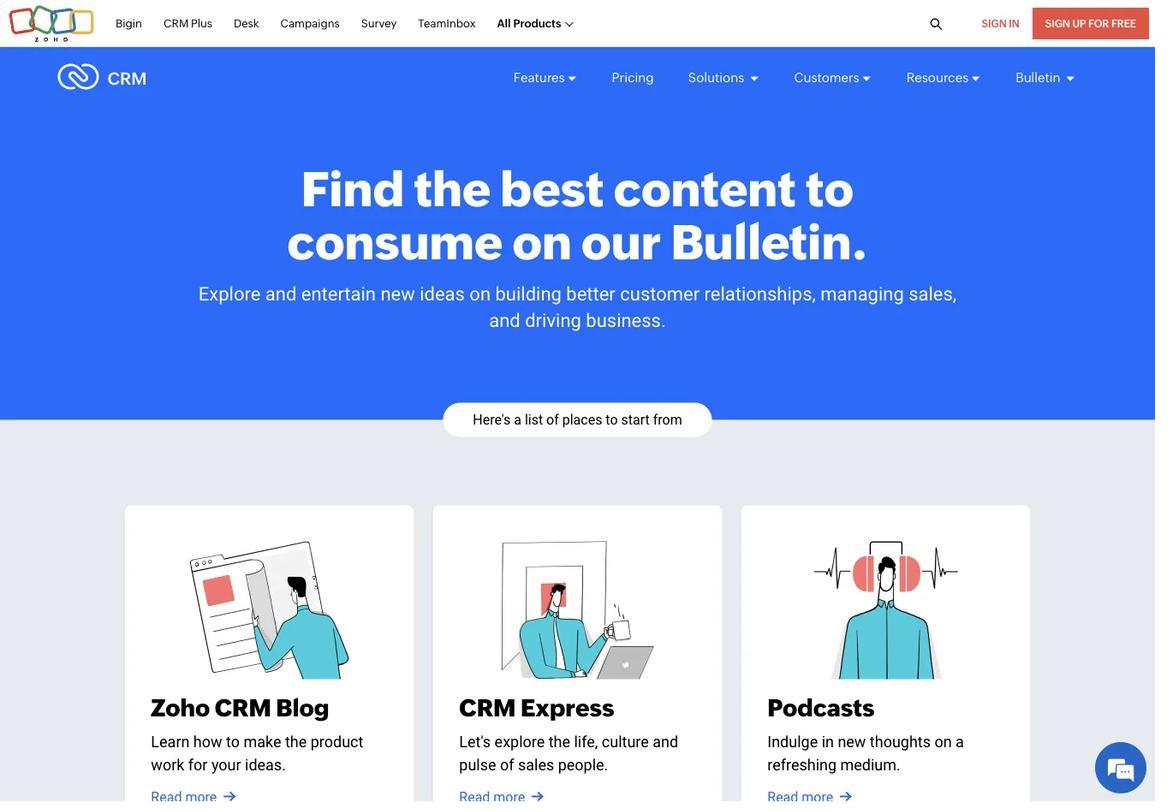 Task type: vqa. For each thing, say whether or not it's contained in the screenshot.
"or"
no



Task type: locate. For each thing, give the bounding box(es) containing it.
0 vertical spatial to
[[806, 162, 854, 217]]

sign up for free
[[1046, 18, 1137, 29]]

medium.
[[841, 757, 901, 775]]

explore
[[495, 734, 545, 752]]

0 horizontal spatial a
[[514, 412, 522, 428]]

2 horizontal spatial to
[[806, 162, 854, 217]]

features link
[[514, 48, 578, 99]]

features
[[514, 70, 565, 85]]

managing
[[821, 283, 905, 306]]

0 horizontal spatial of
[[500, 757, 514, 775]]

indulge in new thoughts on a refreshing medium.
[[768, 734, 965, 775]]

crm for crm
[[107, 69, 147, 88]]

entertain
[[301, 283, 376, 306]]

better
[[567, 283, 616, 306]]

1 horizontal spatial on
[[513, 215, 572, 270]]

bulletin link
[[1016, 48, 1077, 99]]

here's a list of places to start from
[[473, 412, 683, 428]]

our
[[582, 215, 662, 270]]

on
[[513, 215, 572, 270], [470, 283, 491, 306], [935, 734, 952, 752]]

0 horizontal spatial on
[[470, 283, 491, 306]]

desk link
[[234, 0, 259, 48]]

resources
[[907, 70, 969, 85]]

and
[[265, 283, 297, 306], [489, 310, 521, 332], [653, 734, 679, 752]]

1 horizontal spatial to
[[606, 412, 618, 428]]

places
[[563, 412, 603, 428]]

new right in in the bottom right of the page
[[838, 734, 867, 752]]

2 vertical spatial and
[[653, 734, 679, 752]]

bigin link
[[116, 0, 142, 48]]

desk
[[234, 17, 259, 30]]

zoho crm logo image
[[58, 56, 99, 97]]

explore and entertain new ideas on building better customer relationships, managing sales, and driving business.
[[199, 283, 957, 332]]

for
[[188, 757, 208, 775]]

crm up "make"
[[215, 694, 271, 722]]

1 horizontal spatial the
[[414, 162, 491, 217]]

sales,
[[909, 283, 957, 306]]

1 vertical spatial a
[[956, 734, 965, 752]]

your
[[212, 757, 241, 775]]

content
[[614, 162, 797, 217]]

2 horizontal spatial and
[[653, 734, 679, 752]]

crm
[[164, 17, 189, 30], [107, 69, 147, 88], [215, 694, 271, 722], [459, 694, 516, 722]]

pricing
[[612, 70, 654, 85]]

sign up for free link
[[1033, 8, 1150, 39]]

1 horizontal spatial a
[[956, 734, 965, 752]]

make
[[244, 734, 281, 752]]

1 vertical spatial and
[[489, 310, 521, 332]]

free
[[1112, 18, 1137, 29]]

to inside learn how to make the             product work for your ideas.
[[226, 734, 240, 752]]

people.
[[558, 757, 609, 775]]

0 horizontal spatial and
[[265, 283, 297, 306]]

learn
[[151, 734, 190, 752]]

teaminbox link
[[418, 0, 476, 48]]

0 vertical spatial on
[[513, 215, 572, 270]]

2 vertical spatial on
[[935, 734, 952, 752]]

resources link
[[907, 48, 982, 99]]

of right list
[[547, 412, 559, 428]]

a right thoughts
[[956, 734, 965, 752]]

a inside indulge in new thoughts on a refreshing medium.
[[956, 734, 965, 752]]

on inside explore and entertain new ideas on building better customer relationships, managing sales, and driving business.
[[470, 283, 491, 306]]

of
[[547, 412, 559, 428], [500, 757, 514, 775]]

and right the explore
[[265, 283, 297, 306]]

and inside let's explore the life, culture and pulse of sales people.
[[653, 734, 679, 752]]

on right thoughts
[[935, 734, 952, 752]]

zoho crm - blogs image
[[167, 528, 372, 680]]

ideas
[[420, 283, 465, 306]]

crm express
[[459, 694, 615, 722]]

1 vertical spatial new
[[838, 734, 867, 752]]

all
[[497, 17, 511, 30]]

how
[[193, 734, 222, 752]]

all products
[[497, 17, 561, 30]]

bigin
[[116, 17, 142, 30]]

1 horizontal spatial of
[[547, 412, 559, 428]]

new left ideas at the left top of page
[[381, 283, 415, 306]]

crm left plus
[[164, 17, 189, 30]]

ideas.
[[245, 757, 286, 775]]

here's
[[473, 412, 511, 428]]

on up building
[[513, 215, 572, 270]]

the inside let's explore the life, culture and pulse of sales people.
[[549, 734, 571, 752]]

0 vertical spatial a
[[514, 412, 522, 428]]

and down building
[[489, 310, 521, 332]]

crm up let's
[[459, 694, 516, 722]]

bulletin
[[1016, 70, 1064, 85]]

zoho crm blog
[[151, 694, 329, 722]]

podcasts
[[768, 694, 875, 722]]

campaigns link
[[281, 0, 340, 48]]

2 horizontal spatial on
[[935, 734, 952, 752]]

sign
[[1046, 18, 1071, 29]]

1 vertical spatial of
[[500, 757, 514, 775]]

relationships,
[[705, 283, 816, 306]]

a left list
[[514, 412, 522, 428]]

0 horizontal spatial to
[[226, 734, 240, 752]]

on right ideas at the left top of page
[[470, 283, 491, 306]]

and right culture
[[653, 734, 679, 752]]

a
[[514, 412, 522, 428], [956, 734, 965, 752]]

1 vertical spatial on
[[470, 283, 491, 306]]

new inside explore and entertain new ideas on building better customer relationships, managing sales, and driving business.
[[381, 283, 415, 306]]

life,
[[574, 734, 598, 752]]

survey
[[361, 17, 397, 30]]

crm right the zoho crm logo
[[107, 69, 147, 88]]

to
[[806, 162, 854, 217], [606, 412, 618, 428], [226, 734, 240, 752]]

0 horizontal spatial new
[[381, 283, 415, 306]]

new
[[381, 283, 415, 306], [838, 734, 867, 752]]

sign
[[982, 18, 1007, 29]]

driving
[[525, 310, 582, 332]]

0 vertical spatial new
[[381, 283, 415, 306]]

0 horizontal spatial the
[[285, 734, 307, 752]]

of down explore
[[500, 757, 514, 775]]

all products link
[[497, 8, 574, 40]]

sign in
[[982, 18, 1020, 29]]

2 vertical spatial to
[[226, 734, 240, 752]]

the
[[414, 162, 491, 217], [285, 734, 307, 752], [549, 734, 571, 752]]

refreshing
[[768, 757, 837, 775]]

2 horizontal spatial the
[[549, 734, 571, 752]]

best
[[501, 162, 604, 217]]

1 horizontal spatial new
[[838, 734, 867, 752]]

from
[[653, 412, 683, 428]]

zoho
[[151, 694, 210, 722]]



Task type: describe. For each thing, give the bounding box(es) containing it.
new inside indulge in new thoughts on a refreshing medium.
[[838, 734, 867, 752]]

let's
[[459, 734, 491, 752]]

find
[[301, 162, 405, 217]]

zoho crm - podcasts image
[[783, 528, 989, 680]]

let's explore the life, culture and pulse of sales people.
[[459, 734, 679, 775]]

crm link
[[99, 56, 147, 95]]

crm plus link
[[164, 0, 212, 48]]

thoughts
[[870, 734, 931, 752]]

teaminbox
[[418, 17, 476, 30]]

bulletin.
[[671, 215, 868, 270]]

explore
[[199, 283, 261, 306]]

for
[[1089, 18, 1110, 29]]

crm for crm plus
[[164, 17, 189, 30]]

0 vertical spatial and
[[265, 283, 297, 306]]

to inside "find the best content to consume on our bulletin."
[[806, 162, 854, 217]]

learn how to make the             product work for your ideas.
[[151, 734, 364, 775]]

pricing link
[[612, 48, 654, 99]]

solutions link
[[689, 48, 760, 99]]

pulse
[[459, 757, 497, 775]]

list
[[525, 412, 543, 428]]

crm plus
[[164, 17, 212, 30]]

of inside let's explore the life, culture and pulse of sales people.
[[500, 757, 514, 775]]

product
[[311, 734, 364, 752]]

products
[[514, 17, 561, 30]]

culture
[[602, 734, 649, 752]]

in
[[822, 734, 834, 752]]

1 horizontal spatial and
[[489, 310, 521, 332]]

the inside "find the best content to consume on our bulletin."
[[414, 162, 491, 217]]

on inside indulge in new thoughts on a refreshing medium.
[[935, 734, 952, 752]]

work
[[151, 757, 185, 775]]

the inside learn how to make the             product work for your ideas.
[[285, 734, 307, 752]]

sign in link
[[969, 8, 1033, 39]]

zoho crm - pain point pitch image
[[475, 528, 681, 680]]

up
[[1073, 18, 1087, 29]]

blog
[[276, 694, 329, 722]]

start
[[622, 412, 650, 428]]

on inside "find the best content to consume on our bulletin."
[[513, 215, 572, 270]]

plus
[[191, 17, 212, 30]]

sales
[[518, 757, 555, 775]]

building
[[496, 283, 562, 306]]

find the best content to consume on our bulletin.
[[287, 162, 868, 270]]

1 vertical spatial to
[[606, 412, 618, 428]]

solutions
[[689, 70, 747, 85]]

survey link
[[361, 0, 397, 48]]

express
[[521, 694, 615, 722]]

customers
[[795, 70, 860, 85]]

customer
[[620, 283, 700, 306]]

in
[[1009, 18, 1020, 29]]

0 vertical spatial of
[[547, 412, 559, 428]]

consume
[[287, 215, 503, 270]]

business.
[[586, 310, 666, 332]]

crm for crm express
[[459, 694, 516, 722]]

indulge
[[768, 734, 818, 752]]

campaigns
[[281, 17, 340, 30]]



